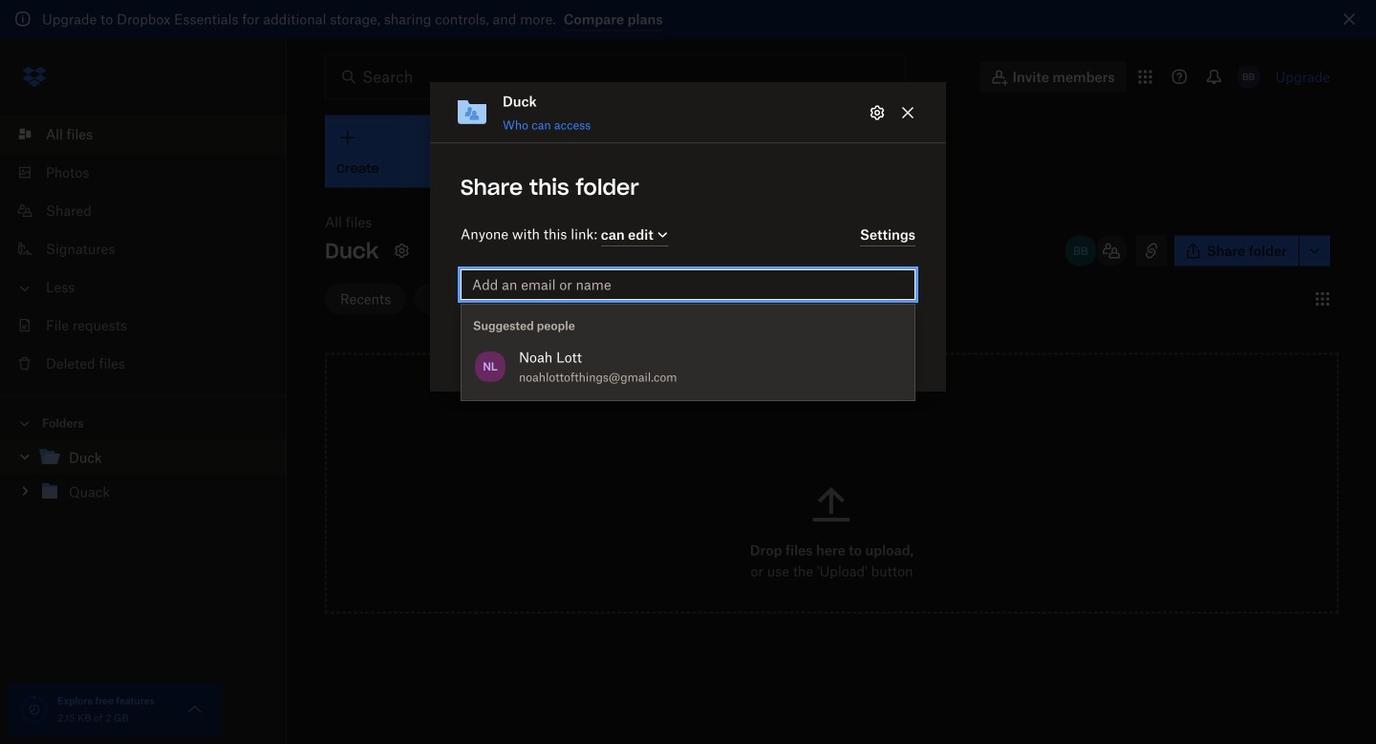 Task type: describe. For each thing, give the bounding box(es) containing it.
Add an email or name text field
[[472, 274, 904, 295]]

option inside sharing modal dialog
[[462, 341, 915, 393]]

sharing modal dialog
[[430, 82, 946, 545]]



Task type: locate. For each thing, give the bounding box(es) containing it.
list item
[[0, 115, 287, 153]]

list
[[0, 104, 287, 396]]

alert
[[0, 0, 1376, 39]]

dropbox image
[[15, 58, 54, 96]]

group
[[0, 437, 287, 524]]

None field
[[0, 0, 140, 21]]

option
[[462, 341, 915, 393]]

less image
[[15, 279, 34, 298]]



Task type: vqa. For each thing, say whether or not it's contained in the screenshot.
INVITE
no



